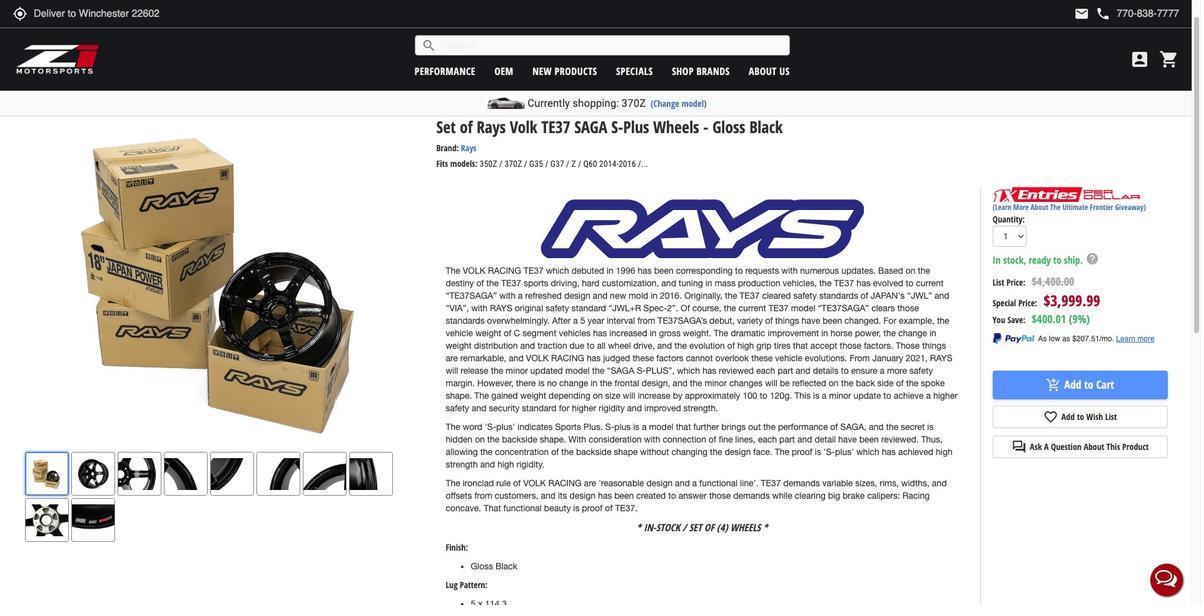 Task type: vqa. For each thing, say whether or not it's contained in the screenshot.
With
yes



Task type: describe. For each thing, give the bounding box(es) containing it.
design right the its
[[570, 491, 596, 501]]

z1 motorsports logo image
[[16, 44, 100, 75]]

spoke
[[921, 379, 945, 389]]

design inside the word 's-plus' indicates sports plus. s-plus is a model that further brings out the performance of saga, and the secret is hidden on the backside shape. with consideration with connection of fine lines, each part and detail have been reviewed. thus, allowing the concentration of the backside shape without changing the design face. the proof is 's-plus' which has achieved high strength and high rigidity.
[[725, 448, 751, 458]]

and down segment in the left of the page
[[521, 341, 535, 351]]

"via",
[[446, 304, 469, 314]]

/ right 350z at the top left of the page
[[500, 159, 503, 169]]

the down mass
[[725, 291, 738, 301]]

part inside the volk racing te37 which debuted in 1996 has been corresponding to requests with numerous updates. based on the destiny of the te37 sports driving, hard customization, and tuning in mass production vehicles, the te37 has evolved to current "te37saga" with a refreshed design and new mold in 2016. originally, the te37 cleared safety standards of japan's "jwl" and "via", with rays original safety standard "jwl+r spec-2". of course, the current te37 model "te37saga" clears those standards overwhelmingly. after a 5 year interval from te37saga's debut, variety of things have been changed. for example, the vehicle weight of c segment vehicles has increased in gross weight. the dramatic improvement in horse power, the change in weight distribution and traction due to all wheel drive, and the evolution of high grip tires that accept those factors. those things are remarkable, and volk racing has judged these factors cannot overlook these vehicle evolutions. from january 2021, rays will release the minor updated model the "saga s-plus", which has reviewed each part and details to ensure a more safety margin. however, there is no change in the frontal design, and the minor changes will be reflected on the back side of the spoke shape. the gained weight depending on size will increase by approximately 100 to 120g. this is a minor update to achieve a higher safety and security standard for higher rigidity and improved strength.
[[778, 366, 794, 376]]

of left c
[[504, 329, 512, 339]]

detail
[[815, 435, 836, 445]]

segment
[[523, 329, 557, 339]]

the up the 'destiny'
[[446, 266, 461, 276]]

1 horizontal spatial current
[[917, 279, 944, 289]]

the up concentration
[[488, 435, 500, 445]]

the down fine
[[710, 448, 723, 458]]

phone
[[1096, 6, 1111, 21]]

/ left the g35
[[524, 159, 528, 169]]

price: for $4,400.00
[[1007, 277, 1026, 289]]

by
[[673, 391, 683, 401]]

is right plus
[[634, 422, 640, 432]]

you
[[993, 314, 1006, 326]]

and right saga,
[[869, 422, 884, 432]]

the right example, at the right
[[938, 316, 950, 326]]

(change
[[651, 98, 680, 110]]

2 horizontal spatial minor
[[829, 391, 852, 401]]

part inside the word 's-plus' indicates sports plus. s-plus is a model that further brings out the performance of saga, and the secret is hidden on the backside shape. with consideration with connection of fine lines, each part and detail have been reviewed. thus, allowing the concentration of the backside shape without changing the design face. the proof is 's-plus' which has achieved high strength and high rigidity.
[[780, 435, 795, 445]]

te37 up sports at top left
[[524, 266, 544, 276]]

on inside the word 's-plus' indicates sports plus. s-plus is a model that further brings out the performance of saga, and the secret is hidden on the backside shape. with consideration with connection of fine lines, each part and detail have been reviewed. thus, allowing the concentration of the backside shape without changing the design face. the proof is 's-plus' which has achieved high strength and high rigidity.
[[475, 435, 485, 445]]

weight.
[[683, 329, 712, 339]]

* in-stock / set of (4) wheels *
[[637, 521, 768, 535]]

currently shopping: 370z (change model)
[[528, 97, 707, 110]]

wheels
[[731, 521, 761, 535]]

plus",
[[646, 366, 675, 376]]

the up size
[[600, 379, 613, 389]]

of left te37.
[[605, 504, 613, 514]]

1 vertical spatial those
[[840, 341, 862, 351]]

strength
[[446, 460, 478, 470]]

2 vertical spatial high
[[498, 460, 514, 470]]

1 vertical spatial standard
[[522, 404, 557, 414]]

(learn more about the ultimate frontier giveaway)
[[993, 202, 1147, 213]]

safety up word
[[446, 404, 469, 414]]

evolution
[[690, 341, 725, 351]]

of
[[681, 304, 690, 314]]

1 horizontal spatial standards
[[820, 291, 859, 301]]

2 horizontal spatial high
[[936, 448, 953, 458]]

and up plus
[[628, 404, 642, 414]]

and up word
[[472, 404, 487, 414]]

been up 2016.
[[655, 266, 674, 276]]

fine
[[719, 435, 733, 445]]

grip
[[757, 341, 772, 351]]

1 horizontal spatial weight
[[476, 329, 502, 339]]

of right variety
[[766, 316, 773, 326]]

of down more
[[897, 379, 904, 389]]

of up overlook
[[728, 341, 735, 351]]

and right the "jwl"
[[935, 291, 950, 301]]

of up the detail
[[831, 422, 838, 432]]

search
[[422, 38, 437, 53]]

racing
[[903, 491, 930, 501]]

a
[[1045, 441, 1049, 453]]

1 horizontal spatial demands
[[784, 479, 820, 489]]

design up created
[[647, 479, 673, 489]]

0 vertical spatial about
[[749, 64, 777, 78]]

1 vertical spatial standards
[[446, 316, 485, 326]]

in up drive,
[[650, 329, 657, 339]]

japan's
[[871, 291, 905, 301]]

the up debut,
[[724, 304, 737, 314]]

shop brands link
[[672, 64, 730, 78]]

specials
[[617, 64, 653, 78]]

example,
[[899, 316, 935, 326]]

/ left the set
[[683, 521, 687, 535]]

safety down 'vehicles,'
[[794, 291, 817, 301]]

in up accept
[[822, 329, 829, 339]]

has down cannot
[[703, 366, 717, 376]]

answer
[[679, 491, 707, 501]]

5
[[581, 316, 586, 326]]

currently
[[528, 97, 570, 110]]

and down gross
[[658, 341, 673, 351]]

to up the "jwl"
[[906, 279, 914, 289]]

is inside the ironclad rule of volk racing are 'reasonable design and a functional line'. te37 demands variable sizes, rims, widths, and offsets from customers, and its design has been created to answer those demands while clearing big brake calipers: racing concave. that functional beauty is proof of te37.
[[574, 504, 580, 514]]

with right "via",
[[472, 304, 488, 314]]

1 horizontal spatial plus'
[[836, 448, 854, 458]]

1 horizontal spatial vehicle
[[776, 354, 803, 364]]

january
[[873, 354, 904, 364]]

1 vertical spatial racing
[[551, 354, 585, 364]]

racing inside the ironclad rule of volk racing are 'reasonable design and a functional line'. te37 demands variable sizes, rims, widths, and offsets from customers, and its design has been created to answer those demands while clearing big brake calipers: racing concave. that functional beauty is proof of te37.
[[549, 479, 582, 489]]

with up original
[[500, 291, 516, 301]]

year
[[588, 316, 605, 326]]

originally,
[[685, 291, 723, 301]]

(learn more about the ultimate frontier giveaway) link
[[993, 202, 1147, 213]]

special
[[993, 297, 1017, 309]]

in down corresponding
[[706, 279, 713, 289]]

for
[[559, 404, 570, 414]]

/ right z
[[578, 159, 582, 169]]

0 horizontal spatial things
[[776, 316, 800, 326]]

from inside the volk racing te37 which debuted in 1996 has been corresponding to requests with numerous updates. based on the destiny of the te37 sports driving, hard customization, and tuning in mass production vehicles, the te37 has evolved to current "te37saga" with a refreshed design and new mold in 2016. originally, the te37 cleared safety standards of japan's "jwl" and "via", with rays original safety standard "jwl+r spec-2". of course, the current te37 model "te37saga" clears those standards overwhelmingly. after a 5 year interval from te37saga's debut, variety of things have been changed. for example, the vehicle weight of c segment vehicles has increased in gross weight. the dramatic improvement in horse power, the change in weight distribution and traction due to all wheel drive, and the evolution of high grip tires that accept those factors. those things are remarkable, and volk racing has judged these factors cannot overlook these vehicle evolutions. from january 2021, rays will release the minor updated model the "saga s-plus", which has reviewed each part and details to ensure a more safety margin. however, there is no change in the frontal design, and the minor changes will be reflected on the back side of the spoke shape. the gained weight depending on size will increase by approximately 100 to 120g. this is a minor update to achieve a higher safety and security standard for higher rigidity and improved strength.
[[638, 316, 656, 326]]

a up side
[[880, 366, 885, 376]]

0 horizontal spatial which
[[546, 266, 569, 276]]

oem link
[[495, 64, 514, 78]]

of up the "customers,"
[[513, 479, 521, 489]]

to down side
[[884, 391, 892, 401]]

2 vertical spatial will
[[623, 391, 636, 401]]

specials link
[[617, 64, 653, 78]]

those
[[896, 341, 920, 351]]

1 vertical spatial model
[[566, 366, 590, 376]]

more
[[888, 366, 908, 376]]

calipers:
[[868, 491, 901, 501]]

"jwl"
[[908, 291, 933, 301]]

no
[[547, 379, 557, 389]]

my_location
[[13, 6, 28, 21]]

reflected
[[793, 379, 827, 389]]

be
[[780, 379, 790, 389]]

the right out
[[764, 422, 776, 432]]

the right allowing
[[481, 448, 493, 458]]

proof inside the word 's-plus' indicates sports plus. s-plus is a model that further brings out the performance of saga, and the secret is hidden on the backside shape. with consideration with connection of fine lines, each part and detail have been reviewed. thus, allowing the concentration of the backside shape without changing the design face. the proof is 's-plus' which has achieved high strength and high rigidity.
[[792, 448, 813, 458]]

to right details
[[841, 366, 849, 376]]

0 horizontal spatial 's-
[[485, 422, 497, 432]]

this inside the volk racing te37 which debuted in 1996 has been corresponding to requests with numerous updates. based on the destiny of the te37 sports driving, hard customization, and tuning in mass production vehicles, the te37 has evolved to current "te37saga" with a refreshed design and new mold in 2016. originally, the te37 cleared safety standards of japan's "jwl" and "via", with rays original safety standard "jwl+r spec-2". of course, the current te37 model "te37saga" clears those standards overwhelmingly. after a 5 year interval from te37saga's debut, variety of things have been changed. for example, the vehicle weight of c segment vehicles has increased in gross weight. the dramatic improvement in horse power, the change in weight distribution and traction due to all wheel drive, and the evolution of high grip tires that accept those factors. those things are remarkable, and volk racing has judged these factors cannot overlook these vehicle evolutions. from january 2021, rays will release the minor updated model the "saga s-plus", which has reviewed each part and details to ensure a more safety margin. however, there is no change in the frontal design, and the minor changes will be reflected on the back side of the spoke shape. the gained weight depending on size will increase by approximately 100 to 120g. this is a minor update to achieve a higher safety and security standard for higher rigidity and improved strength.
[[795, 391, 811, 401]]

a down spoke
[[927, 391, 931, 401]]

further
[[694, 422, 719, 432]]

there
[[516, 379, 536, 389]]

ship.
[[1065, 254, 1084, 268]]

safety down the 2021, at right
[[910, 366, 934, 376]]

1 vertical spatial functional
[[504, 504, 542, 514]]

s- inside set of rays volk te37 saga s-plus wheels - gloss black brand: rays fits models: 350z / 370z / g35 / g37 / z / q60 2014-2016 /...
[[612, 116, 624, 138]]

clears
[[872, 304, 895, 314]]

about us link
[[749, 64, 790, 78]]

in left "1996"
[[607, 266, 614, 276]]

1 horizontal spatial rays
[[931, 354, 953, 364]]

which inside the word 's-plus' indicates sports plus. s-plus is a model that further brings out the performance of saga, and the secret is hidden on the backside shape. with consideration with connection of fine lines, each part and detail have been reviewed. thus, allowing the concentration of the backside shape without changing the design face. the proof is 's-plus' which has achieved high strength and high rigidity.
[[857, 448, 880, 458]]

the up the "jwl"
[[918, 266, 931, 276]]

100
[[743, 391, 758, 401]]

cannot
[[686, 354, 713, 364]]

been up horse
[[823, 316, 843, 326]]

about inside question_answer ask a question about this product
[[1084, 441, 1105, 453]]

connection
[[663, 435, 707, 445]]

big
[[829, 491, 841, 501]]

have inside the word 's-plus' indicates sports plus. s-plus is a model that further brings out the performance of saga, and the secret is hidden on the backside shape. with consideration with connection of fine lines, each part and detail have been reviewed. thus, allowing the concentration of the backside shape without changing the design face. the proof is 's-plus' which has achieved high strength and high rigidity.
[[839, 435, 857, 445]]

to up mass
[[736, 266, 743, 276]]

1 horizontal spatial minor
[[705, 379, 727, 389]]

face.
[[754, 448, 773, 458]]

and up ironclad
[[481, 460, 495, 470]]

and left the detail
[[798, 435, 813, 445]]

wish
[[1087, 411, 1104, 423]]

is down reflected
[[814, 391, 820, 401]]

350z
[[480, 159, 498, 169]]

overwhelmingly.
[[487, 316, 550, 326]]

updated
[[531, 366, 563, 376]]

$3,999.99
[[1044, 290, 1101, 311]]

$4,400.00
[[1032, 274, 1075, 289]]

safety up after
[[546, 304, 569, 314]]

the down numerous
[[820, 279, 832, 289]]

in up spec-
[[651, 291, 658, 301]]

has down updates.
[[857, 279, 871, 289]]

1 vertical spatial which
[[677, 366, 700, 376]]

the down for at the bottom right of the page
[[884, 329, 896, 339]]

updates.
[[842, 266, 876, 276]]

2021,
[[906, 354, 928, 364]]

1 horizontal spatial 's-
[[824, 448, 836, 458]]

of down sports
[[552, 448, 559, 458]]

frontal
[[615, 379, 640, 389]]

accept
[[811, 341, 838, 351]]

is left no
[[539, 379, 545, 389]]

refreshed
[[525, 291, 562, 301]]

c
[[514, 329, 520, 339]]

0 vertical spatial rays
[[490, 304, 513, 314]]

is up thus,
[[928, 422, 934, 432]]

with up 'vehicles,'
[[782, 266, 798, 276]]

1 horizontal spatial 370z
[[622, 97, 646, 110]]

ensure
[[852, 366, 878, 376]]

brands
[[697, 64, 730, 78]]

1 vertical spatial rays
[[461, 142, 477, 154]]

pattern:
[[460, 579, 488, 591]]

1 vertical spatial will
[[765, 379, 778, 389]]

the down debut,
[[714, 329, 729, 339]]

on right based
[[906, 266, 916, 276]]

te37 inside the ironclad rule of volk racing are 'reasonable design and a functional line'. te37 demands variable sizes, rims, widths, and offsets from customers, and its design has been created to answer those demands while clearing big brake calipers: racing concave. that functional beauty is proof of te37.
[[761, 479, 781, 489]]

1 horizontal spatial standard
[[572, 304, 606, 314]]

the right the 'destiny'
[[487, 279, 499, 289]]

to right 100
[[760, 391, 768, 401]]

fits
[[437, 158, 448, 170]]

0 vertical spatial volk
[[463, 266, 486, 276]]

has inside the word 's-plus' indicates sports plus. s-plus is a model that further brings out the performance of saga, and the secret is hidden on the backside shape. with consideration with connection of fine lines, each part and detail have been reviewed. thus, allowing the concentration of the backside shape without changing the design face. the proof is 's-plus' which has achieved high strength and high rigidity.
[[882, 448, 896, 458]]

judged
[[604, 354, 631, 364]]

volk inside the ironclad rule of volk racing are 'reasonable design and a functional line'. te37 demands variable sizes, rims, widths, and offsets from customers, and its design has been created to answer those demands while clearing big brake calipers: racing concave. that functional beauty is proof of te37.
[[524, 479, 546, 489]]

while
[[773, 491, 793, 501]]

the left ultimate
[[1051, 202, 1061, 213]]

performance inside the word 's-plus' indicates sports plus. s-plus is a model that further brings out the performance of saga, and the secret is hidden on the backside shape. with consideration with connection of fine lines, each part and detail have been reviewed. thus, allowing the concentration of the backside shape without changing the design face. the proof is 's-plus' which has achieved high strength and high rigidity.
[[779, 422, 828, 432]]

shape. inside the volk racing te37 which debuted in 1996 has been corresponding to requests with numerous updates. based on the destiny of the te37 sports driving, hard customization, and tuning in mass production vehicles, the te37 has evolved to current "te37saga" with a refreshed design and new mold in 2016. originally, the te37 cleared safety standards of japan's "jwl" and "via", with rays original safety standard "jwl+r spec-2". of course, the current te37 model "te37saga" clears those standards overwhelmingly. after a 5 year interval from te37saga's debut, variety of things have been changed. for example, the vehicle weight of c segment vehicles has increased in gross weight. the dramatic improvement in horse power, the change in weight distribution and traction due to all wheel drive, and the evolution of high grip tires that accept those factors. those things are remarkable, and volk racing has judged these factors cannot overlook these vehicle evolutions. from january 2021, rays will release the minor updated model the "saga s-plus", which has reviewed each part and details to ensure a more safety margin. however, there is no change in the frontal design, and the minor changes will be reflected on the back side of the spoke shape. the gained weight depending on size will increase by approximately 100 to 120g. this is a minor update to achieve a higher safety and security standard for higher rigidity and improved strength.
[[446, 391, 472, 401]]

quantity:
[[993, 214, 1026, 226]]

0 horizontal spatial vehicle
[[446, 329, 473, 339]]

on left size
[[593, 391, 603, 401]]

each inside the word 's-plus' indicates sports plus. s-plus is a model that further brings out the performance of saga, and the secret is hidden on the backside shape. with consideration with connection of fine lines, each part and detail have been reviewed. thus, allowing the concentration of the backside shape without changing the design face. the proof is 's-plus' which has achieved high strength and high rigidity.
[[758, 435, 777, 445]]

shop
[[672, 64, 694, 78]]

0 horizontal spatial plus'
[[497, 422, 515, 432]]

has up "customization,"
[[638, 266, 652, 276]]

0 vertical spatial rays
[[477, 116, 506, 138]]

and up answer
[[675, 479, 690, 489]]

driving,
[[551, 279, 580, 289]]

gloss inside finish: gloss black
[[471, 562, 493, 572]]

those inside the ironclad rule of volk racing are 'reasonable design and a functional line'. te37 demands variable sizes, rims, widths, and offsets from customers, and its design has been created to answer those demands while clearing big brake calipers: racing concave. that functional beauty is proof of te37.
[[710, 491, 731, 501]]

1 vertical spatial volk
[[526, 354, 549, 364]]

mass
[[715, 279, 736, 289]]

1 vertical spatial things
[[923, 341, 947, 351]]

0 vertical spatial minor
[[506, 366, 528, 376]]

have inside the volk racing te37 which debuted in 1996 has been corresponding to requests with numerous updates. based on the destiny of the te37 sports driving, hard customization, and tuning in mass production vehicles, the te37 has evolved to current "te37saga" with a refreshed design and new mold in 2016. originally, the te37 cleared safety standards of japan's "jwl" and "via", with rays original safety standard "jwl+r spec-2". of course, the current te37 model "te37saga" clears those standards overwhelmingly. after a 5 year interval from te37saga's debut, variety of things have been changed. for example, the vehicle weight of c segment vehicles has increased in gross weight. the dramatic improvement in horse power, the change in weight distribution and traction due to all wheel drive, and the evolution of high grip tires that accept those factors. those things are remarkable, and volk racing has judged these factors cannot overlook these vehicle evolutions. from january 2021, rays will release the minor updated model the "saga s-plus", which has reviewed each part and details to ensure a more safety margin. however, there is no change in the frontal design, and the minor changes will be reflected on the back side of the spoke shape. the gained weight depending on size will increase by approximately 100 to 120g. this is a minor update to achieve a higher safety and security standard for higher rigidity and improved strength.
[[802, 316, 821, 326]]

has up all
[[593, 329, 607, 339]]

to inside in stock, ready to ship. help
[[1054, 254, 1062, 268]]

changing
[[672, 448, 708, 458]]

0 horizontal spatial weight
[[446, 341, 472, 351]]

te37 left sports at top left
[[501, 279, 522, 289]]

a up original
[[518, 291, 523, 301]]

te37 inside set of rays volk te37 saga s-plus wheels - gloss black brand: rays fits models: 350z / 370z / g35 / g37 / z / q60 2014-2016 /...
[[542, 116, 571, 138]]

the up 'reviewed.'
[[887, 422, 899, 432]]

1 horizontal spatial change
[[899, 329, 928, 339]]

approximately
[[685, 391, 741, 401]]

to left all
[[587, 341, 595, 351]]

list inside favorite_border add to wish list
[[1106, 411, 1118, 423]]

2 vertical spatial weight
[[521, 391, 547, 401]]

0 vertical spatial those
[[898, 304, 920, 314]]

question
[[1052, 441, 1082, 453]]

concentration
[[495, 448, 549, 458]]

gloss inside set of rays volk te37 saga s-plus wheels - gloss black brand: rays fits models: 350z / 370z / g35 / g37 / z / q60 2014-2016 /...
[[713, 116, 746, 138]]

traction
[[538, 341, 568, 351]]

the down however,
[[475, 391, 489, 401]]

to inside favorite_border add to wish list
[[1078, 411, 1085, 423]]

black inside set of rays volk te37 saga s-plus wheels - gloss black brand: rays fits models: 350z / 370z / g35 / g37 / z / q60 2014-2016 /...
[[750, 116, 783, 138]]

are inside the volk racing te37 which debuted in 1996 has been corresponding to requests with numerous updates. based on the destiny of the te37 sports driving, hard customization, and tuning in mass production vehicles, the te37 has evolved to current "te37saga" with a refreshed design and new mold in 2016. originally, the te37 cleared safety standards of japan's "jwl" and "via", with rays original safety standard "jwl+r spec-2". of course, the current te37 model "te37saga" clears those standards overwhelmingly. after a 5 year interval from te37saga's debut, variety of things have been changed. for example, the vehicle weight of c segment vehicles has increased in gross weight. the dramatic improvement in horse power, the change in weight distribution and traction due to all wheel drive, and the evolution of high grip tires that accept those factors. those things are remarkable, and volk racing has judged these factors cannot overlook these vehicle evolutions. from january 2021, rays will release the minor updated model the "saga s-plus", which has reviewed each part and details to ensure a more safety margin. however, there is no change in the frontal design, and the minor changes will be reflected on the back side of the spoke shape. the gained weight depending on size will increase by approximately 100 to 120g. this is a minor update to achieve a higher safety and security standard for higher rigidity and improved strength.
[[446, 354, 458, 364]]

to inside the ironclad rule of volk racing are 'reasonable design and a functional line'. te37 demands variable sizes, rims, widths, and offsets from customers, and its design has been created to answer those demands while clearing big brake calipers: racing concave. that functional beauty is proof of te37.
[[669, 491, 676, 501]]

0 vertical spatial higher
[[934, 391, 958, 401]]

hidden
[[446, 435, 473, 445]]

in left frontal
[[591, 379, 598, 389]]

and up 2016.
[[662, 279, 677, 289]]

new inside the volk racing te37 which debuted in 1996 has been corresponding to requests with numerous updates. based on the destiny of the te37 sports driving, hard customization, and tuning in mass production vehicles, the te37 has evolved to current "te37saga" with a refreshed design and new mold in 2016. originally, the te37 cleared safety standards of japan's "jwl" and "via", with rays original safety standard "jwl+r spec-2". of course, the current te37 model "te37saga" clears those standards overwhelmingly. after a 5 year interval from te37saga's debut, variety of things have been changed. for example, the vehicle weight of c segment vehicles has increased in gross weight. the dramatic improvement in horse power, the change in weight distribution and traction due to all wheel drive, and the evolution of high grip tires that accept those factors. those things are remarkable, and volk racing has judged these factors cannot overlook these vehicle evolutions. from january 2021, rays will release the minor updated model the "saga s-plus", which has reviewed each part and details to ensure a more safety margin. however, there is no change in the frontal design, and the minor changes will be reflected on the back side of the spoke shape. the gained weight depending on size will increase by approximately 100 to 120g. this is a minor update to achieve a higher safety and security standard for higher rigidity and improved strength.
[[610, 291, 627, 301]]

s- inside the volk racing te37 which debuted in 1996 has been corresponding to requests with numerous updates. based on the destiny of the te37 sports driving, hard customization, and tuning in mass production vehicles, the te37 has evolved to current "te37saga" with a refreshed design and new mold in 2016. originally, the te37 cleared safety standards of japan's "jwl" and "via", with rays original safety standard "jwl+r spec-2". of course, the current te37 model "te37saga" clears those standards overwhelmingly. after a 5 year interval from te37saga's debut, variety of things have been changed. for example, the vehicle weight of c segment vehicles has increased in gross weight. the dramatic improvement in horse power, the change in weight distribution and traction due to all wheel drive, and the evolution of high grip tires that accept those factors. those things are remarkable, and volk racing has judged these factors cannot overlook these vehicle evolutions. from january 2021, rays will release the minor updated model the "saga s-plus", which has reviewed each part and details to ensure a more safety margin. however, there is no change in the frontal design, and the minor changes will be reflected on the back side of the spoke shape. the gained weight depending on size will increase by approximately 100 to 120g. this is a minor update to achieve a higher safety and security standard for higher rigidity and improved strength.
[[637, 366, 646, 376]]



Task type: locate. For each thing, give the bounding box(es) containing it.
security
[[489, 404, 520, 414]]

this
[[795, 391, 811, 401], [1107, 441, 1121, 453]]

0 vertical spatial proof
[[792, 448, 813, 458]]

rays right the 2021, at right
[[931, 354, 953, 364]]

1 horizontal spatial are
[[584, 479, 597, 489]]

each inside the volk racing te37 which debuted in 1996 has been corresponding to requests with numerous updates. based on the destiny of the te37 sports driving, hard customization, and tuning in mass production vehicles, the te37 has evolved to current "te37saga" with a refreshed design and new mold in 2016. originally, the te37 cleared safety standards of japan's "jwl" and "via", with rays original safety standard "jwl+r spec-2". of course, the current te37 model "te37saga" clears those standards overwhelmingly. after a 5 year interval from te37saga's debut, variety of things have been changed. for example, the vehicle weight of c segment vehicles has increased in gross weight. the dramatic improvement in horse power, the change in weight distribution and traction due to all wheel drive, and the evolution of high grip tires that accept those factors. those things are remarkable, and volk racing has judged these factors cannot overlook these vehicle evolutions. from january 2021, rays will release the minor updated model the "saga s-plus", which has reviewed each part and details to ensure a more safety margin. however, there is no change in the frontal design, and the minor changes will be reflected on the back side of the spoke shape. the gained weight depending on size will increase by approximately 100 to 120g. this is a minor update to achieve a higher safety and security standard for higher rigidity and improved strength.
[[757, 366, 776, 376]]

g37
[[551, 159, 565, 169]]

1 horizontal spatial black
[[750, 116, 783, 138]]

of inside set of rays volk te37 saga s-plus wheels - gloss black brand: rays fits models: 350z / 370z / g35 / g37 / z / q60 2014-2016 /...
[[460, 116, 473, 138]]

1 horizontal spatial backside
[[576, 448, 612, 458]]

0 horizontal spatial proof
[[582, 504, 603, 514]]

mail
[[1075, 6, 1090, 21]]

370z up plus
[[622, 97, 646, 110]]

1 vertical spatial gloss
[[471, 562, 493, 572]]

more
[[1014, 202, 1029, 213]]

0 vertical spatial vehicle
[[446, 329, 473, 339]]

0 horizontal spatial rays
[[490, 304, 513, 314]]

to left cart
[[1085, 377, 1094, 392]]

0 vertical spatial shape.
[[446, 391, 472, 401]]

a down reflected
[[822, 391, 827, 401]]

0 vertical spatial black
[[750, 116, 783, 138]]

factors
[[657, 354, 684, 364]]

sizes,
[[856, 479, 878, 489]]

shopping_cart link
[[1157, 49, 1180, 69]]

minor up there
[[506, 366, 528, 376]]

0 vertical spatial racing
[[488, 266, 521, 276]]

and left the its
[[541, 491, 556, 501]]

achieved
[[899, 448, 934, 458]]

which down cannot
[[677, 366, 700, 376]]

0 horizontal spatial minor
[[506, 366, 528, 376]]

minor
[[506, 366, 528, 376], [705, 379, 727, 389], [829, 391, 852, 401]]

favorite_border add to wish list
[[1044, 410, 1118, 425]]

achieve
[[894, 391, 924, 401]]

0 vertical spatial are
[[446, 354, 458, 364]]

this left product
[[1107, 441, 1121, 453]]

1 vertical spatial each
[[758, 435, 777, 445]]

* left the "in-"
[[637, 521, 642, 535]]

this inside question_answer ask a question about this product
[[1107, 441, 1121, 453]]

2 vertical spatial about
[[1084, 441, 1105, 453]]

from
[[638, 316, 656, 326], [475, 491, 493, 501]]

a inside the ironclad rule of volk racing are 'reasonable design and a functional line'. te37 demands variable sizes, rims, widths, and offsets from customers, and its design has been created to answer those demands while clearing big brake calipers: racing concave. that functional beauty is proof of te37.
[[693, 479, 697, 489]]

cart
[[1097, 377, 1115, 392]]

volk
[[463, 266, 486, 276], [526, 354, 549, 364], [524, 479, 546, 489]]

's- down the detail
[[824, 448, 836, 458]]

the right face.
[[775, 448, 790, 458]]

with inside the word 's-plus' indicates sports plus. s-plus is a model that further brings out the performance of saga, and the secret is hidden on the backside shape. with consideration with connection of fine lines, each part and detail have been reviewed. thus, allowing the concentration of the backside shape without changing the design face. the proof is 's-plus' which has achieved high strength and high rigidity.
[[644, 435, 661, 445]]

high inside the volk racing te37 which debuted in 1996 has been corresponding to requests with numerous updates. based on the destiny of the te37 sports driving, hard customization, and tuning in mass production vehicles, the te37 has evolved to current "te37saga" with a refreshed design and new mold in 2016. originally, the te37 cleared safety standards of japan's "jwl" and "via", with rays original safety standard "jwl+r spec-2". of course, the current te37 model "te37saga" clears those standards overwhelmingly. after a 5 year interval from te37saga's debut, variety of things have been changed. for example, the vehicle weight of c segment vehicles has increased in gross weight. the dramatic improvement in horse power, the change in weight distribution and traction due to all wheel drive, and the evolution of high grip tires that accept those factors. those things are remarkable, and volk racing has judged these factors cannot overlook these vehicle evolutions. from january 2021, rays will release the minor updated model the "saga s-plus", which has reviewed each part and details to ensure a more safety margin. however, there is no change in the frontal design, and the minor changes will be reflected on the back side of the spoke shape. the gained weight depending on size will increase by approximately 100 to 120g. this is a minor update to achieve a higher safety and security standard for higher rigidity and improved strength.
[[738, 341, 755, 351]]

0 horizontal spatial will
[[446, 366, 458, 376]]

models:
[[451, 158, 478, 170]]

on
[[906, 266, 916, 276], [829, 379, 839, 389], [593, 391, 603, 401], [475, 435, 485, 445]]

list inside the list price: $4,400.00
[[993, 277, 1005, 289]]

of left fine
[[709, 435, 717, 445]]

a right plus
[[642, 422, 647, 432]]

1 * from the left
[[637, 521, 642, 535]]

higher
[[934, 391, 958, 401], [572, 404, 597, 414]]

high down thus,
[[936, 448, 953, 458]]

2 horizontal spatial those
[[898, 304, 920, 314]]

each
[[757, 366, 776, 376], [758, 435, 777, 445]]

those up example, at the right
[[898, 304, 920, 314]]

the up hidden
[[446, 422, 461, 432]]

in stock, ready to ship. help
[[993, 252, 1100, 268]]

0 vertical spatial this
[[795, 391, 811, 401]]

1996
[[616, 266, 636, 276]]

add for add to cart
[[1065, 377, 1082, 392]]

weight up distribution
[[476, 329, 502, 339]]

0 vertical spatial backside
[[502, 435, 538, 445]]

add for add to wish list
[[1062, 411, 1075, 423]]

are inside the ironclad rule of volk racing are 'reasonable design and a functional line'. te37 demands variable sizes, rims, widths, and offsets from customers, and its design has been created to answer those demands while clearing big brake calipers: racing concave. that functional beauty is proof of te37.
[[584, 479, 597, 489]]

set of rays volk te37 saga s-plus wheels - gloss black brand: rays fits models: 350z / 370z / g35 / g37 / z / q60 2014-2016 /...
[[437, 116, 783, 170]]

1 horizontal spatial proof
[[792, 448, 813, 458]]

increase
[[638, 391, 671, 401]]

on down details
[[829, 379, 839, 389]]

model inside the word 's-plus' indicates sports plus. s-plus is a model that further brings out the performance of saga, and the secret is hidden on the backside shape. with consideration with connection of fine lines, each part and detail have been reviewed. thus, allowing the concentration of the backside shape without changing the design face. the proof is 's-plus' which has achieved high strength and high rigidity.
[[649, 422, 674, 432]]

higher down depending on the bottom of page
[[572, 404, 597, 414]]

the
[[918, 266, 931, 276], [487, 279, 499, 289], [820, 279, 832, 289], [725, 291, 738, 301], [724, 304, 737, 314], [938, 316, 950, 326], [884, 329, 896, 339], [675, 341, 687, 351], [491, 366, 504, 376], [593, 366, 605, 376], [600, 379, 613, 389], [690, 379, 703, 389], [842, 379, 854, 389], [907, 379, 919, 389], [764, 422, 776, 432], [887, 422, 899, 432], [488, 435, 500, 445], [481, 448, 493, 458], [562, 448, 574, 458], [710, 448, 723, 458]]

0 horizontal spatial "te37saga"
[[446, 291, 497, 301]]

destiny
[[446, 279, 474, 289]]

1 vertical spatial this
[[1107, 441, 1121, 453]]

black inside finish: gloss black
[[496, 562, 518, 572]]

1 vertical spatial backside
[[576, 448, 612, 458]]

2 vertical spatial minor
[[829, 391, 852, 401]]

1 vertical spatial 's-
[[824, 448, 836, 458]]

evolved
[[874, 279, 904, 289]]

cleared
[[763, 291, 791, 301]]

backside down with
[[576, 448, 612, 458]]

1 vertical spatial higher
[[572, 404, 597, 414]]

2 horizontal spatial model
[[792, 304, 816, 314]]

1 horizontal spatial which
[[677, 366, 700, 376]]

reviewed.
[[882, 435, 919, 445]]

brake
[[843, 491, 865, 501]]

add_shopping_cart add to cart
[[1047, 377, 1115, 393]]

te37 down currently
[[542, 116, 571, 138]]

1 vertical spatial shape.
[[540, 435, 566, 445]]

minor left update
[[829, 391, 852, 401]]

weight down there
[[521, 391, 547, 401]]

1 vertical spatial current
[[739, 304, 767, 314]]

increased
[[610, 329, 648, 339]]

0 horizontal spatial black
[[496, 562, 518, 572]]

depending
[[549, 391, 591, 401]]

design down "driving,"
[[565, 291, 591, 301]]

the up factors
[[675, 341, 687, 351]]

0 horizontal spatial those
[[710, 491, 731, 501]]

0 horizontal spatial demands
[[734, 491, 770, 501]]

plus
[[615, 422, 631, 432]]

proof left te37.
[[582, 504, 603, 514]]

1 these from the left
[[633, 354, 654, 364]]

backside up concentration
[[502, 435, 538, 445]]

from inside the ironclad rule of volk racing are 'reasonable design and a functional line'. te37 demands variable sizes, rims, widths, and offsets from customers, and its design has been created to answer those demands while clearing big brake calipers: racing concave. that functional beauty is proof of te37.
[[475, 491, 493, 501]]

the ironclad rule of volk racing are 'reasonable design and a functional line'. te37 demands variable sizes, rims, widths, and offsets from customers, and its design has been created to answer those demands while clearing big brake calipers: racing concave. that functional beauty is proof of te37.
[[446, 479, 947, 514]]

te37
[[542, 116, 571, 138], [524, 266, 544, 276], [501, 279, 522, 289], [835, 279, 855, 289], [740, 291, 760, 301], [769, 304, 789, 314], [761, 479, 781, 489]]

and up 'by'
[[673, 379, 688, 389]]

0 horizontal spatial list
[[993, 277, 1005, 289]]

and down distribution
[[509, 354, 524, 364]]

ask
[[1030, 441, 1043, 453]]

shape. inside the word 's-plus' indicates sports plus. s-plus is a model that further brings out the performance of saga, and the secret is hidden on the backside shape. with consideration with connection of fine lines, each part and detail have been reviewed. thus, allowing the concentration of the backside shape without changing the design face. the proof is 's-plus' which has achieved high strength and high rigidity.
[[540, 435, 566, 445]]

with
[[782, 266, 798, 276], [500, 291, 516, 301], [472, 304, 488, 314], [644, 435, 661, 445]]

add right add_shopping_cart
[[1065, 377, 1082, 392]]

gained
[[492, 391, 518, 401]]

2 horizontal spatial will
[[765, 379, 778, 389]]

te37 down updates.
[[835, 279, 855, 289]]

changes
[[730, 379, 763, 389]]

model down improved
[[649, 422, 674, 432]]

shopping:
[[573, 97, 619, 110]]

0 vertical spatial each
[[757, 366, 776, 376]]

the down 'judged'
[[593, 366, 605, 376]]

1 horizontal spatial new
[[610, 291, 627, 301]]

horse
[[831, 329, 853, 339]]

1 horizontal spatial this
[[1107, 441, 1121, 453]]

back
[[856, 379, 876, 389]]

course,
[[693, 304, 722, 314]]

0 horizontal spatial higher
[[572, 404, 597, 414]]

2".
[[668, 304, 679, 314]]

model
[[792, 304, 816, 314], [566, 366, 590, 376], [649, 422, 674, 432]]

1 horizontal spatial gloss
[[713, 116, 746, 138]]

of right the 'destiny'
[[477, 279, 484, 289]]

and up reflected
[[796, 366, 811, 376]]

strength.
[[684, 404, 718, 414]]

high down dramatic
[[738, 341, 755, 351]]

that inside the volk racing te37 which debuted in 1996 has been corresponding to requests with numerous updates. based on the destiny of the te37 sports driving, hard customization, and tuning in mass production vehicles, the te37 has evolved to current "te37saga" with a refreshed design and new mold in 2016. originally, the te37 cleared safety standards of japan's "jwl" and "via", with rays original safety standard "jwl+r spec-2". of course, the current te37 model "te37saga" clears those standards overwhelmingly. after a 5 year interval from te37saga's debut, variety of things have been changed. for example, the vehicle weight of c segment vehicles has increased in gross weight. the dramatic improvement in horse power, the change in weight distribution and traction due to all wheel drive, and the evolution of high grip tires that accept those factors. those things are remarkable, and volk racing has judged these factors cannot overlook these vehicle evolutions. from january 2021, rays will release the minor updated model the "saga s-plus", which has reviewed each part and details to ensure a more safety margin. however, there is no change in the frontal design, and the minor changes will be reflected on the back side of the spoke shape. the gained weight depending on size will increase by approximately 100 to 120g. this is a minor update to achieve a higher safety and security standard for higher rigidity and improved strength.
[[793, 341, 809, 351]]

Search search field
[[437, 36, 790, 55]]

1 horizontal spatial things
[[923, 341, 947, 351]]

price: inside the list price: $4,400.00
[[1007, 277, 1026, 289]]

sports
[[556, 422, 581, 432]]

price: down stock,
[[1007, 277, 1026, 289]]

price: for $3,999.99
[[1019, 297, 1038, 309]]

set
[[689, 521, 702, 535]]

0 vertical spatial standard
[[572, 304, 606, 314]]

has inside the ironclad rule of volk racing are 'reasonable design and a functional line'. te37 demands variable sizes, rims, widths, and offsets from customers, and its design has been created to answer those demands while clearing big brake calipers: racing concave. that functional beauty is proof of te37.
[[598, 491, 612, 501]]

new
[[533, 64, 552, 78], [610, 291, 627, 301]]

vehicle down tires
[[776, 354, 803, 364]]

/ left g37
[[545, 159, 549, 169]]

a inside the word 's-plus' indicates sports plus. s-plus is a model that further brings out the performance of saga, and the secret is hidden on the backside shape. with consideration with connection of fine lines, each part and detail have been reviewed. thus, allowing the concentration of the backside shape without changing the design face. the proof is 's-plus' which has achieved high strength and high rigidity.
[[642, 422, 647, 432]]

favorite_border
[[1044, 410, 1059, 425]]

add inside add_shopping_cart add to cart
[[1065, 377, 1082, 392]]

gloss up "pattern:" on the bottom left of page
[[471, 562, 493, 572]]

1 vertical spatial demands
[[734, 491, 770, 501]]

1 vertical spatial change
[[560, 379, 589, 389]]

been inside the ironclad rule of volk racing are 'reasonable design and a functional line'. te37 demands variable sizes, rims, widths, and offsets from customers, and its design has been created to answer those demands while clearing big brake calipers: racing concave. that functional beauty is proof of te37.
[[615, 491, 634, 501]]

(4)
[[717, 521, 728, 535]]

1 vertical spatial "te37saga"
[[818, 304, 870, 314]]

question_answer
[[1012, 440, 1027, 455]]

new products link
[[533, 64, 598, 78]]

will down frontal
[[623, 391, 636, 401]]

allowing
[[446, 448, 478, 458]]

of left japan's
[[861, 291, 869, 301]]

1 horizontal spatial *
[[764, 521, 768, 535]]

te37 down cleared
[[769, 304, 789, 314]]

vehicles
[[559, 329, 591, 339]]

standards down "via",
[[446, 316, 485, 326]]

a left 5
[[574, 316, 578, 326]]

vehicle down "via",
[[446, 329, 473, 339]]

in down example, at the right
[[930, 329, 937, 339]]

0 vertical spatial model
[[792, 304, 816, 314]]

0 horizontal spatial high
[[498, 460, 514, 470]]

1 vertical spatial plus'
[[836, 448, 854, 458]]

current up variety
[[739, 304, 767, 314]]

the word 's-plus' indicates sports plus. s-plus is a model that further brings out the performance of saga, and the secret is hidden on the backside shape. with consideration with connection of fine lines, each part and detail have been reviewed. thus, allowing the concentration of the backside shape without changing the design face. the proof is 's-plus' which has achieved high strength and high rigidity.
[[446, 422, 953, 470]]

rims,
[[880, 479, 899, 489]]

1 vertical spatial weight
[[446, 341, 472, 351]]

370z inside set of rays volk te37 saga s-plus wheels - gloss black brand: rays fits models: 350z / 370z / g35 / g37 / z / q60 2014-2016 /...
[[505, 159, 522, 169]]

1 horizontal spatial higher
[[934, 391, 958, 401]]

1 horizontal spatial have
[[839, 435, 857, 445]]

have up improvement
[[802, 316, 821, 326]]

part left the detail
[[780, 435, 795, 445]]

rigidity
[[599, 404, 625, 414]]

0 horizontal spatial have
[[802, 316, 821, 326]]

1 vertical spatial 370z
[[505, 159, 522, 169]]

$400.01
[[1032, 312, 1067, 327]]

2 horizontal spatial which
[[857, 448, 880, 458]]

change up depending on the bottom of page
[[560, 379, 589, 389]]

and right widths,
[[933, 479, 947, 489]]

te37.
[[615, 504, 638, 514]]

help
[[1086, 252, 1100, 266]]

standards down numerous
[[820, 291, 859, 301]]

2 vertical spatial which
[[857, 448, 880, 458]]

gross
[[659, 329, 681, 339]]

tuning
[[679, 279, 703, 289]]

oem
[[495, 64, 514, 78]]

0 vertical spatial high
[[738, 341, 755, 351]]

about left us
[[749, 64, 777, 78]]

will
[[446, 366, 458, 376], [765, 379, 778, 389], [623, 391, 636, 401]]

s- inside the word 's-plus' indicates sports plus. s-plus is a model that further brings out the performance of saga, and the secret is hidden on the backside shape. with consideration with connection of fine lines, each part and detail have been reviewed. thus, allowing the concentration of the backside shape without changing the design face. the proof is 's-plus' which has achieved high strength and high rigidity.
[[606, 422, 615, 432]]

0 vertical spatial new
[[533, 64, 552, 78]]

0 vertical spatial part
[[778, 366, 794, 376]]

2 horizontal spatial weight
[[521, 391, 547, 401]]

1 vertical spatial black
[[496, 562, 518, 572]]

lug pattern:
[[446, 579, 488, 591]]

changed.
[[845, 316, 882, 326]]

0 horizontal spatial gloss
[[471, 562, 493, 572]]

plus' down the detail
[[836, 448, 854, 458]]

product
[[1123, 441, 1149, 453]]

0 horizontal spatial performance
[[415, 64, 476, 78]]

high
[[738, 341, 755, 351], [936, 448, 953, 458], [498, 460, 514, 470]]

list right wish
[[1106, 411, 1118, 423]]

1 horizontal spatial model
[[649, 422, 674, 432]]

0 vertical spatial that
[[793, 341, 809, 351]]

s- down currently shopping: 370z (change model)
[[612, 116, 624, 138]]

0 horizontal spatial change
[[560, 379, 589, 389]]

the up 'achieve'
[[907, 379, 919, 389]]

design inside the volk racing te37 which debuted in 1996 has been corresponding to requests with numerous updates. based on the destiny of the te37 sports driving, hard customization, and tuning in mass production vehicles, the te37 has evolved to current "te37saga" with a refreshed design and new mold in 2016. originally, the te37 cleared safety standards of japan's "jwl" and "via", with rays original safety standard "jwl+r spec-2". of course, the current te37 model "te37saga" clears those standards overwhelmingly. after a 5 year interval from te37saga's debut, variety of things have been changed. for example, the vehicle weight of c segment vehicles has increased in gross weight. the dramatic improvement in horse power, the change in weight distribution and traction due to all wheel drive, and the evolution of high grip tires that accept those factors. those things are remarkable, and volk racing has judged these factors cannot overlook these vehicle evolutions. from january 2021, rays will release the minor updated model the "saga s-plus", which has reviewed each part and details to ensure a more safety margin. however, there is no change in the frontal design, and the minor changes will be reflected on the back side of the spoke shape. the gained weight depending on size will increase by approximately 100 to 120g. this is a minor update to achieve a higher safety and security standard for higher rigidity and improved strength.
[[565, 291, 591, 301]]

price: inside the special price: $3,999.99 you save: $400.01 (9%)
[[1019, 297, 1038, 309]]

been
[[655, 266, 674, 276], [823, 316, 843, 326], [860, 435, 879, 445], [615, 491, 634, 501]]

been up te37.
[[615, 491, 634, 501]]

change down example, at the right
[[899, 329, 928, 339]]

0 horizontal spatial 370z
[[505, 159, 522, 169]]

/ left z
[[567, 159, 570, 169]]

update
[[854, 391, 882, 401]]

after
[[552, 316, 571, 326]]

"te37saga" down the 'destiny'
[[446, 291, 497, 301]]

on down word
[[475, 435, 485, 445]]

shape. down margin.
[[446, 391, 472, 401]]

secret
[[901, 422, 925, 432]]

2 these from the left
[[752, 354, 773, 364]]

0 vertical spatial from
[[638, 316, 656, 326]]

370z left the g35
[[505, 159, 522, 169]]

1 vertical spatial minor
[[705, 379, 727, 389]]

the down with
[[562, 448, 574, 458]]

the up approximately
[[690, 379, 703, 389]]

te37 down production
[[740, 291, 760, 301]]

0 vertical spatial functional
[[700, 479, 738, 489]]

1 horizontal spatial will
[[623, 391, 636, 401]]

consideration
[[589, 435, 642, 445]]

plus' down 'security'
[[497, 422, 515, 432]]

power,
[[855, 329, 882, 339]]

1 horizontal spatial that
[[793, 341, 809, 351]]

these down "grip"
[[752, 354, 773, 364]]

0 horizontal spatial standards
[[446, 316, 485, 326]]

proof inside the ironclad rule of volk racing are 'reasonable design and a functional line'. te37 demands variable sizes, rims, widths, and offsets from customers, and its design has been created to answer those demands while clearing big brake calipers: racing concave. that functional beauty is proof of te37.
[[582, 504, 603, 514]]

s-
[[612, 116, 624, 138], [637, 366, 646, 376], [606, 422, 615, 432]]

0 vertical spatial "te37saga"
[[446, 291, 497, 301]]

1 vertical spatial about
[[1031, 202, 1049, 213]]

"jwl+r
[[609, 304, 641, 314]]

1 vertical spatial s-
[[637, 366, 646, 376]]

2 * from the left
[[764, 521, 768, 535]]

0 vertical spatial things
[[776, 316, 800, 326]]

0 vertical spatial list
[[993, 277, 1005, 289]]

plus'
[[497, 422, 515, 432], [836, 448, 854, 458]]

the inside the ironclad rule of volk racing are 'reasonable design and a functional line'. te37 demands variable sizes, rims, widths, and offsets from customers, and its design has been created to answer those demands while clearing big brake calipers: racing concave. that functional beauty is proof of te37.
[[446, 479, 461, 489]]

that inside the word 's-plus' indicates sports plus. s-plus is a model that further brings out the performance of saga, and the secret is hidden on the backside shape. with consideration with connection of fine lines, each part and detail have been reviewed. thus, allowing the concentration of the backside shape without changing the design face. the proof is 's-plus' which has achieved high strength and high rigidity.
[[676, 422, 691, 432]]

0 vertical spatial add
[[1065, 377, 1082, 392]]

volk
[[510, 116, 538, 138]]

design down lines, at right
[[725, 448, 751, 458]]

add inside favorite_border add to wish list
[[1062, 411, 1075, 423]]

to inside add_shopping_cart add to cart
[[1085, 377, 1094, 392]]

2 vertical spatial racing
[[549, 479, 582, 489]]

been inside the word 's-plus' indicates sports plus. s-plus is a model that further brings out the performance of saga, and the secret is hidden on the backside shape. with consideration with connection of fine lines, each part and detail have been reviewed. thus, allowing the concentration of the backside shape without changing the design face. the proof is 's-plus' which has achieved high strength and high rigidity.
[[860, 435, 879, 445]]

120g.
[[770, 391, 792, 401]]

1 horizontal spatial list
[[1106, 411, 1118, 423]]

and down hard
[[593, 291, 608, 301]]

interval
[[607, 316, 635, 326]]

model down 'vehicles,'
[[792, 304, 816, 314]]

improved
[[645, 404, 681, 414]]

rays up overwhelmingly.
[[490, 304, 513, 314]]

beauty
[[544, 504, 571, 514]]

functional down the "customers,"
[[504, 504, 542, 514]]

1 vertical spatial part
[[780, 435, 795, 445]]



